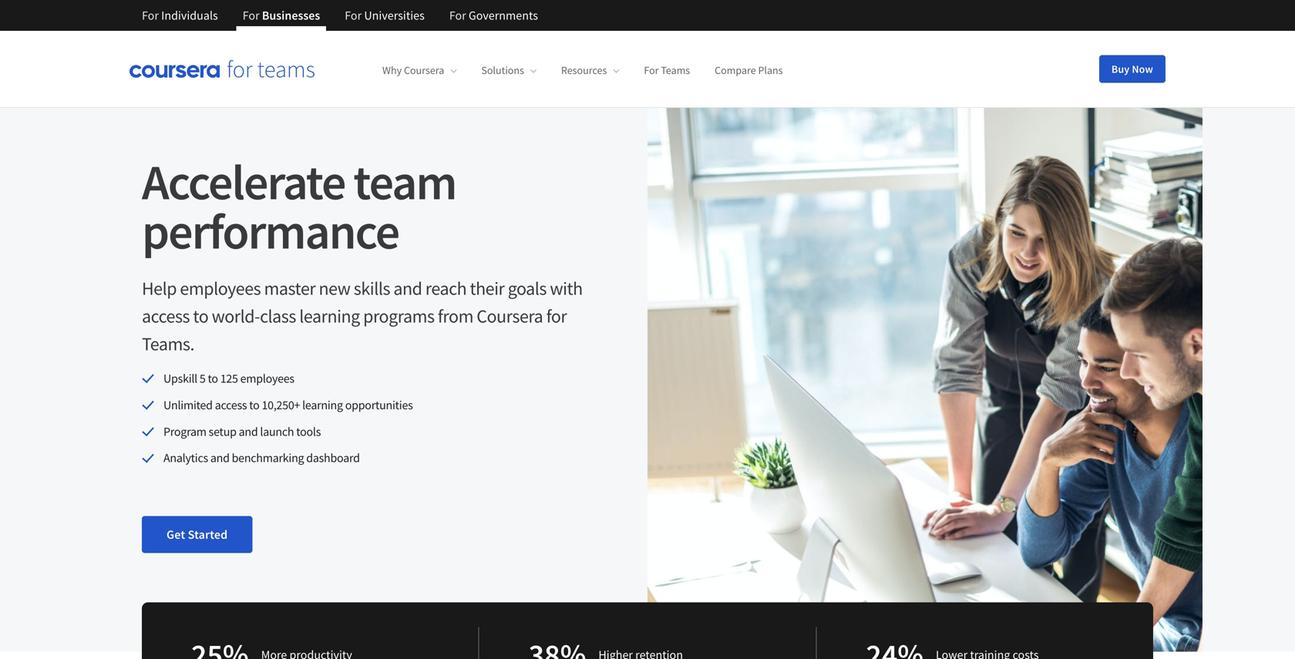 Task type: describe. For each thing, give the bounding box(es) containing it.
plans
[[759, 63, 783, 77]]

resources link
[[561, 63, 620, 77]]

compare plans
[[715, 63, 783, 77]]

accelerate team performance
[[142, 151, 456, 262]]

0 vertical spatial coursera
[[404, 63, 445, 77]]

0 horizontal spatial and
[[210, 451, 230, 466]]

team
[[354, 151, 456, 213]]

their
[[470, 277, 505, 300]]

skills
[[354, 277, 390, 300]]

for
[[547, 305, 567, 328]]

to for 5
[[208, 371, 218, 386]]

benchmarking
[[232, 451, 304, 466]]

help
[[142, 277, 177, 300]]

upskill 5 to 125 employees
[[164, 371, 295, 386]]

governments
[[469, 8, 538, 23]]

resources
[[561, 63, 607, 77]]

launch
[[260, 424, 294, 439]]

10,250+
[[262, 398, 300, 413]]

125
[[220, 371, 238, 386]]

buy now button
[[1100, 55, 1166, 83]]

tools
[[296, 424, 321, 439]]

opportunities
[[345, 398, 413, 413]]

for for universities
[[345, 8, 362, 23]]

for left the teams
[[644, 63, 659, 77]]

and inside help employees master new skills and reach their goals with access to world-class learning programs from coursera for teams.
[[394, 277, 422, 300]]

coursera inside help employees master new skills and reach their goals with access to world-class learning programs from coursera for teams.
[[477, 305, 543, 328]]

analytics and benchmarking dashboard
[[164, 451, 360, 466]]

for individuals
[[142, 8, 218, 23]]

programs
[[363, 305, 435, 328]]

buy now
[[1112, 62, 1154, 76]]

teams
[[661, 63, 690, 77]]

1 vertical spatial employees
[[240, 371, 295, 386]]

goals
[[508, 277, 547, 300]]

1 vertical spatial and
[[239, 424, 258, 439]]

setup
[[209, 424, 237, 439]]

solutions
[[482, 63, 524, 77]]

coursera for teams image
[[130, 60, 315, 78]]

to for access
[[249, 398, 260, 413]]

for teams link
[[644, 63, 690, 77]]

unlimited access to 10,250+ learning opportunities
[[164, 398, 413, 413]]

world-
[[212, 305, 260, 328]]

started
[[188, 527, 228, 543]]

businesses
[[262, 8, 320, 23]]



Task type: vqa. For each thing, say whether or not it's contained in the screenshot.
the Analytics and benchmarking dashboard at left bottom
yes



Task type: locate. For each thing, give the bounding box(es) containing it.
and
[[394, 277, 422, 300], [239, 424, 258, 439], [210, 451, 230, 466]]

get started link
[[142, 516, 253, 553]]

to
[[193, 305, 208, 328], [208, 371, 218, 386], [249, 398, 260, 413]]

to left world-
[[193, 305, 208, 328]]

access inside help employees master new skills and reach their goals with access to world-class learning programs from coursera for teams.
[[142, 305, 190, 328]]

and up programs
[[394, 277, 422, 300]]

access up the teams.
[[142, 305, 190, 328]]

universities
[[364, 8, 425, 23]]

banner navigation
[[130, 0, 551, 31]]

now
[[1133, 62, 1154, 76]]

why coursera link
[[383, 63, 457, 77]]

compare plans link
[[715, 63, 783, 77]]

5
[[200, 371, 206, 386]]

for universities
[[345, 8, 425, 23]]

individuals
[[161, 8, 218, 23]]

1 horizontal spatial and
[[239, 424, 258, 439]]

to inside help employees master new skills and reach their goals with access to world-class learning programs from coursera for teams.
[[193, 305, 208, 328]]

upskill
[[164, 371, 197, 386]]

employees
[[180, 277, 261, 300], [240, 371, 295, 386]]

2 vertical spatial and
[[210, 451, 230, 466]]

1 vertical spatial access
[[215, 398, 247, 413]]

with
[[550, 277, 583, 300]]

program
[[164, 424, 207, 439]]

reach
[[426, 277, 467, 300]]

coursera
[[404, 63, 445, 77], [477, 305, 543, 328]]

learning inside help employees master new skills and reach their goals with access to world-class learning programs from coursera for teams.
[[299, 305, 360, 328]]

0 vertical spatial access
[[142, 305, 190, 328]]

to left 10,250+
[[249, 398, 260, 413]]

and down the setup in the left of the page
[[210, 451, 230, 466]]

and right the setup in the left of the page
[[239, 424, 258, 439]]

1 horizontal spatial coursera
[[477, 305, 543, 328]]

0 vertical spatial and
[[394, 277, 422, 300]]

analytics
[[164, 451, 208, 466]]

for for individuals
[[142, 8, 159, 23]]

compare
[[715, 63, 756, 77]]

master
[[264, 277, 316, 300]]

learning up tools
[[302, 398, 343, 413]]

for for businesses
[[243, 8, 260, 23]]

1 horizontal spatial access
[[215, 398, 247, 413]]

for governments
[[450, 8, 538, 23]]

0 vertical spatial to
[[193, 305, 208, 328]]

employees inside help employees master new skills and reach their goals with access to world-class learning programs from coursera for teams.
[[180, 277, 261, 300]]

dashboard
[[306, 451, 360, 466]]

for left universities
[[345, 8, 362, 23]]

get started
[[167, 527, 228, 543]]

for for governments
[[450, 8, 466, 23]]

for
[[142, 8, 159, 23], [243, 8, 260, 23], [345, 8, 362, 23], [450, 8, 466, 23], [644, 63, 659, 77]]

from
[[438, 305, 474, 328]]

employees up 10,250+
[[240, 371, 295, 386]]

learning
[[299, 305, 360, 328], [302, 398, 343, 413]]

for businesses
[[243, 8, 320, 23]]

employees up world-
[[180, 277, 261, 300]]

class
[[260, 305, 296, 328]]

for left governments
[[450, 8, 466, 23]]

0 horizontal spatial access
[[142, 305, 190, 328]]

0 vertical spatial learning
[[299, 305, 360, 328]]

buy
[[1112, 62, 1130, 76]]

performance
[[142, 200, 399, 262]]

help employees master new skills and reach their goals with access to world-class learning programs from coursera for teams.
[[142, 277, 583, 356]]

access
[[142, 305, 190, 328], [215, 398, 247, 413]]

for teams
[[644, 63, 690, 77]]

for left the individuals in the left of the page
[[142, 8, 159, 23]]

access down 125
[[215, 398, 247, 413]]

why coursera
[[383, 63, 445, 77]]

0 horizontal spatial coursera
[[404, 63, 445, 77]]

for left businesses
[[243, 8, 260, 23]]

program setup and launch tools
[[164, 424, 321, 439]]

0 vertical spatial employees
[[180, 277, 261, 300]]

teams.
[[142, 332, 194, 356]]

1 vertical spatial learning
[[302, 398, 343, 413]]

new
[[319, 277, 351, 300]]

coursera right "why"
[[404, 63, 445, 77]]

2 vertical spatial to
[[249, 398, 260, 413]]

coursera down the goals
[[477, 305, 543, 328]]

1 vertical spatial to
[[208, 371, 218, 386]]

1 vertical spatial coursera
[[477, 305, 543, 328]]

accelerate
[[142, 151, 345, 213]]

2 horizontal spatial and
[[394, 277, 422, 300]]

why
[[383, 63, 402, 77]]

get
[[167, 527, 185, 543]]

learning down new
[[299, 305, 360, 328]]

unlimited
[[164, 398, 213, 413]]

to right 5
[[208, 371, 218, 386]]

solutions link
[[482, 63, 537, 77]]



